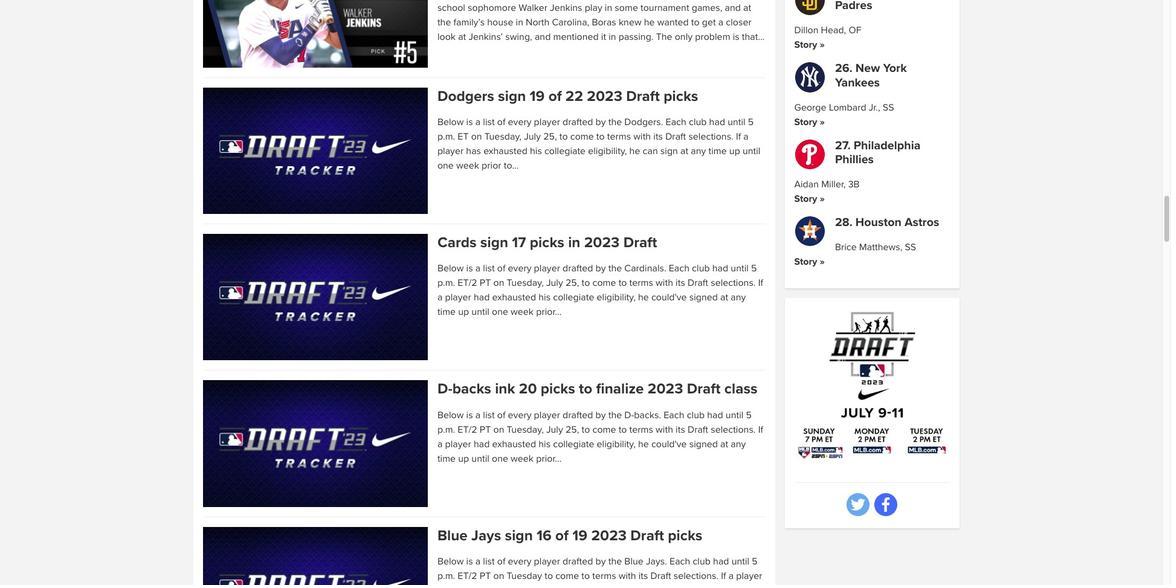 Task type: describe. For each thing, give the bounding box(es) containing it.
he inside below is a list of every player drafted by the blue jays. each club had until 5 p.m. et/2 pt on tuesday to come to terms with its draft selections. if a player has exhausted his collegiate eligibility, he can sign at any time up until o
[[601, 585, 612, 585]]

19 inside dodgers sign 19 of 22 2023 draft picks link
[[530, 87, 545, 105]]

time inside below is a list of every player drafted by the dodgers. each club had until 5 p.m. et on tuesday, july 25, to come to terms with its draft selections. if a player has exhausted his collegiate eligibility, he can sign at any time up until one week prior to...
[[709, 145, 727, 157]]

» for aidan
[[820, 193, 825, 205]]

blue jays sign 16 of 19 2023 draft picks link
[[438, 527, 766, 545]]

picks inside dodgers sign 19 of 22 2023 draft picks link
[[664, 87, 699, 105]]

2023 inside dodgers sign 19 of 22 2023 draft picks link
[[587, 87, 623, 105]]

story » link for 26. new york yankees
[[795, 116, 825, 128]]

prior
[[482, 159, 502, 172]]

every for ink
[[508, 409, 532, 421]]

up inside below is a list of every player drafted by the dodgers. each club had until 5 p.m. et on tuesday, july 25, to come to terms with its draft selections. if a player has exhausted his collegiate eligibility, he can sign at any time up until one week prior to...
[[730, 145, 741, 157]]

up inside below is a list of every player drafted by the cardinals. each club had until 5 p.m. et/2 pt on tuesday, july 25, to come to terms with its draft selections. if a player had exhausted his collegiate eligibility, he could've signed at any time up until one week prior...
[[458, 306, 469, 318]]

story for brice matthews, ss story »
[[795, 256, 818, 268]]

his inside below is a list of every player drafted by the dodgers. each club had until 5 p.m. et on tuesday, july 25, to come to terms with its draft selections. if a player has exhausted his collegiate eligibility, he can sign at any time up until one week prior to...
[[530, 145, 542, 157]]

exhausted inside below is a list of every player drafted by the blue jays. each club had until 5 p.m. et/2 pt on tuesday to come to terms with its draft selections. if a player has exhausted his collegiate eligibility, he can sign at any time up until o
[[455, 585, 499, 585]]

is for cards
[[466, 263, 473, 275]]

time inside below is a list of every player drafted by the d-backs. each club had until 5 p.m. et/2 pt on tuesday, july 25, to come to terms with its draft selections. if a player had exhausted his collegiate eligibility, he could've signed at any time up until one week prior...
[[438, 453, 456, 465]]

pt inside below is a list of every player drafted by the cardinals. each club had until 5 p.m. et/2 pt on tuesday, july 25, to come to terms with its draft selections. if a player had exhausted his collegiate eligibility, he could've signed at any time up until one week prior...
[[480, 277, 491, 289]]

aidan
[[795, 178, 819, 190]]

signed inside below is a list of every player drafted by the d-backs. each club had until 5 p.m. et/2 pt on tuesday, july 25, to come to terms with its draft selections. if a player had exhausted his collegiate eligibility, he could've signed at any time up until one week prior...
[[690, 438, 718, 450]]

et
[[458, 130, 469, 143]]

collegiate inside below is a list of every player drafted by the cardinals. each club had until 5 p.m. et/2 pt on tuesday, july 25, to come to terms with its draft selections. if a player had exhausted his collegiate eligibility, he could've signed at any time up until one week prior...
[[553, 292, 595, 304]]

each inside below is a list of every player drafted by the cardinals. each club had until 5 p.m. et/2 pt on tuesday, july 25, to come to terms with its draft selections. if a player had exhausted his collegiate eligibility, he could've signed at any time up until one week prior...
[[669, 263, 690, 275]]

could've inside below is a list of every player drafted by the cardinals. each club had until 5 p.m. et/2 pt on tuesday, july 25, to come to terms with its draft selections. if a player had exhausted his collegiate eligibility, he could've signed at any time up until one week prior...
[[652, 292, 687, 304]]

below for cards
[[438, 263, 464, 275]]

5 inside below is a list of every player drafted by the blue jays. each club had until 5 p.m. et/2 pt on tuesday to come to terms with its draft selections. if a player has exhausted his collegiate eligibility, he can sign at any time up until o
[[752, 556, 758, 568]]

to left 'finalize'
[[579, 381, 593, 398]]

come inside below is a list of every player drafted by the blue jays. each club had until 5 p.m. et/2 pt on tuesday to come to terms with its draft selections. if a player has exhausted his collegiate eligibility, he can sign at any time up until o
[[556, 570, 579, 582]]

22
[[566, 87, 584, 105]]

draft inside cards sign 17 picks in 2023 draft 'link'
[[624, 234, 657, 252]]

on inside below is a list of every player drafted by the dodgers. each club had until 5 p.m. et on tuesday, july 25, to come to terms with its draft selections. if a player has exhausted his collegiate eligibility, he can sign at any time up until one week prior to...
[[471, 130, 482, 143]]

if inside below is a list of every player drafted by the blue jays. each club had until 5 p.m. et/2 pt on tuesday to come to terms with its draft selections. if a player has exhausted his collegiate eligibility, he can sign at any time up until o
[[721, 570, 727, 582]]

0 vertical spatial d-
[[438, 381, 453, 398]]

miller,
[[822, 178, 846, 190]]

by for picks
[[596, 409, 606, 421]]

at inside below is a list of every player drafted by the d-backs. each club had until 5 p.m. et/2 pt on tuesday, july 25, to come to terms with its draft selections. if a player had exhausted his collegiate eligibility, he could've signed at any time up until one week prior...
[[721, 438, 729, 450]]

its inside below is a list of every player drafted by the d-backs. each club had until 5 p.m. et/2 pt on tuesday, july 25, to come to terms with its draft selections. if a player had exhausted his collegiate eligibility, he could've signed at any time up until one week prior...
[[676, 424, 686, 436]]

brice matthews, ss story »
[[795, 241, 917, 268]]

27.
[[836, 138, 851, 153]]

if inside below is a list of every player drafted by the d-backs. each club had until 5 p.m. et/2 pt on tuesday, july 25, to come to terms with its draft selections. if a player had exhausted his collegiate eligibility, he could've signed at any time up until one week prior...
[[759, 424, 764, 436]]

selections. inside below is a list of every player drafted by the cardinals. each club had until 5 p.m. et/2 pt on tuesday, july 25, to come to terms with its draft selections. if a player had exhausted his collegiate eligibility, he could've signed at any time up until one week prior...
[[711, 277, 756, 289]]

terms inside below is a list of every player drafted by the d-backs. each club had until 5 p.m. et/2 pt on tuesday, july 25, to come to terms with its draft selections. if a player had exhausted his collegiate eligibility, he could've signed at any time up until one week prior...
[[630, 424, 654, 436]]

on inside below is a list of every player drafted by the cardinals. each club had until 5 p.m. et/2 pt on tuesday, july 25, to come to terms with its draft selections. if a player had exhausted his collegiate eligibility, he could've signed at any time up until one week prior...
[[494, 277, 505, 289]]

25, inside below is a list of every player drafted by the d-backs. each club had until 5 p.m. et/2 pt on tuesday, july 25, to come to terms with its draft selections. if a player had exhausted his collegiate eligibility, he could've signed at any time up until one week prior...
[[566, 424, 579, 436]]

his inside below is a list of every player drafted by the cardinals. each club had until 5 p.m. et/2 pt on tuesday, july 25, to come to terms with its draft selections. if a player had exhausted his collegiate eligibility, he could've signed at any time up until one week prior...
[[539, 292, 551, 304]]

one inside below is a list of every player drafted by the d-backs. each club had until 5 p.m. et/2 pt on tuesday, july 25, to come to terms with its draft selections. if a player had exhausted his collegiate eligibility, he could've signed at any time up until one week prior...
[[492, 453, 508, 465]]

sign left '16' at the left
[[505, 527, 533, 545]]

twitter image
[[851, 498, 866, 512]]

cardinals.
[[625, 263, 667, 275]]

sign right dodgers at the top of the page
[[498, 87, 526, 105]]

2023 inside d-backs ink 20 picks to finalize 2023 draft class link
[[648, 381, 684, 398]]

p.m. inside below is a list of every player drafted by the blue jays. each club had until 5 p.m. et/2 pt on tuesday to come to terms with its draft selections. if a player has exhausted his collegiate eligibility, he can sign at any time up until o
[[438, 570, 455, 582]]

0 vertical spatial blue
[[438, 527, 468, 545]]

pt for backs
[[480, 424, 491, 436]]

draft inside below is a list of every player drafted by the d-backs. each club had until 5 p.m. et/2 pt on tuesday, july 25, to come to terms with its draft selections. if a player had exhausted his collegiate eligibility, he could've signed at any time up until one week prior...
[[688, 424, 709, 436]]

each inside below is a list of every player drafted by the blue jays. each club had until 5 p.m. et/2 pt on tuesday to come to terms with its draft selections. if a player has exhausted his collegiate eligibility, he can sign at any time up until o
[[670, 556, 691, 568]]

blue jays sign 16 of 19 2023 draft picks
[[438, 527, 703, 545]]

george
[[795, 101, 827, 113]]

of right '16' at the left
[[556, 527, 569, 545]]

george lombard jr., ss story »
[[795, 101, 895, 128]]

to down d-backs ink 20 picks to finalize 2023 draft class
[[582, 424, 590, 436]]

19 inside 'blue jays sign 16 of 19 2023 draft picks' link
[[573, 527, 588, 545]]

prior... inside below is a list of every player drafted by the d-backs. each club had until 5 p.m. et/2 pt on tuesday, july 25, to come to terms with its draft selections. if a player had exhausted his collegiate eligibility, he could've signed at any time up until one week prior...
[[536, 453, 562, 465]]

phillies
[[836, 153, 874, 167]]

to right tuesday
[[545, 570, 553, 582]]

signed inside below is a list of every player drafted by the cardinals. each club had until 5 p.m. et/2 pt on tuesday, july 25, to come to terms with its draft selections. if a player had exhausted his collegiate eligibility, he could've signed at any time up until one week prior...
[[690, 292, 718, 304]]

picks inside 'blue jays sign 16 of 19 2023 draft picks' link
[[668, 527, 703, 545]]

aidan miller, 3b story »
[[795, 178, 860, 205]]

dillon head, of story »
[[795, 24, 862, 51]]

» for brice
[[820, 256, 825, 268]]

2023 inside 'blue jays sign 16 of 19 2023 draft picks' link
[[592, 527, 627, 545]]

draft inside 'blue jays sign 16 of 19 2023 draft picks' link
[[631, 527, 665, 545]]

prior... inside below is a list of every player drafted by the cardinals. each club had until 5 p.m. et/2 pt on tuesday, july 25, to come to terms with its draft selections. if a player had exhausted his collegiate eligibility, he could've signed at any time up until one week prior...
[[536, 306, 562, 318]]

houston
[[856, 215, 902, 230]]

picks inside cards sign 17 picks in 2023 draft 'link'
[[530, 234, 565, 252]]

if inside below is a list of every player drafted by the cardinals. each club had until 5 p.m. et/2 pt on tuesday, july 25, to come to terms with its draft selections. if a player had exhausted his collegiate eligibility, he could've signed at any time up until one week prior...
[[759, 277, 764, 289]]

to down dodgers sign 19 of 22 2023 draft picks
[[560, 130, 568, 143]]

terms inside below is a list of every player drafted by the blue jays. each club had until 5 p.m. et/2 pt on tuesday to come to terms with its draft selections. if a player has exhausted his collegiate eligibility, he can sign at any time up until o
[[593, 570, 616, 582]]

below is a list of every player drafted by the dodgers. each club had until 5 p.m. et on tuesday, july 25, to come to terms with its draft selections. if a player has exhausted his collegiate eligibility, he can sign at any time up until one week prior to...
[[438, 116, 761, 172]]

17
[[512, 234, 526, 252]]

list for dodgers
[[483, 116, 495, 128]]

its inside below is a list of every player drafted by the dodgers. each club had until 5 p.m. et on tuesday, july 25, to come to terms with its draft selections. if a player has exhausted his collegiate eligibility, he can sign at any time up until one week prior to...
[[654, 130, 663, 143]]

could've inside below is a list of every player drafted by the d-backs. each club had until 5 p.m. et/2 pt on tuesday, july 25, to come to terms with its draft selections. if a player had exhausted his collegiate eligibility, he could've signed at any time up until one week prior...
[[652, 438, 687, 450]]

york
[[884, 61, 907, 76]]

d-backs ink 20 picks to finalize 2023 draft class
[[438, 381, 758, 398]]

one inside below is a list of every player drafted by the dodgers. each club had until 5 p.m. et on tuesday, july 25, to come to terms with its draft selections. if a player has exhausted his collegiate eligibility, he can sign at any time up until one week prior to...
[[438, 159, 454, 172]]

drafted for picks
[[563, 409, 593, 421]]

below is a list of every player drafted by the cardinals. each club had until 5 p.m. et/2 pt on tuesday, july 25, to come to terms with its draft selections. if a player had exhausted his collegiate eligibility, he could've signed at any time up until one week prior...
[[438, 263, 764, 318]]

tuesday, inside below is a list of every player drafted by the dodgers. each club had until 5 p.m. et on tuesday, july 25, to come to terms with its draft selections. if a player has exhausted his collegiate eligibility, he can sign at any time up until one week prior to...
[[485, 130, 522, 143]]

backs.
[[634, 409, 662, 421]]

cards sign 17 picks in 2023 draft
[[438, 234, 657, 252]]

collegiate inside below is a list of every player drafted by the dodgers. each club had until 5 p.m. et on tuesday, july 25, to come to terms with its draft selections. if a player has exhausted his collegiate eligibility, he can sign at any time up until one week prior to...
[[545, 145, 586, 157]]

july inside below is a list of every player drafted by the d-backs. each club had until 5 p.m. et/2 pt on tuesday, july 25, to come to terms with its draft selections. if a player had exhausted his collegiate eligibility, he could've signed at any time up until one week prior...
[[547, 424, 563, 436]]

if inside below is a list of every player drafted by the dodgers. each club had until 5 p.m. et on tuesday, july 25, to come to terms with its draft selections. if a player has exhausted his collegiate eligibility, he can sign at any time up until one week prior to...
[[736, 130, 741, 143]]

its inside below is a list of every player drafted by the blue jays. each club had until 5 p.m. et/2 pt on tuesday to come to terms with its draft selections. if a player has exhausted his collegiate eligibility, he can sign at any time up until o
[[639, 570, 648, 582]]

pt for jays
[[480, 570, 491, 582]]

below is a list of every player drafted by the d-backs. each club had until 5 p.m. et/2 pt on tuesday, july 25, to come to terms with its draft selections. if a player had exhausted his collegiate eligibility, he could've signed at any time up until one week prior...
[[438, 409, 764, 465]]

astros
[[905, 215, 940, 230]]

20
[[519, 381, 537, 398]]

selections. inside below is a list of every player drafted by the dodgers. each club had until 5 p.m. et on tuesday, july 25, to come to terms with its draft selections. if a player has exhausted his collegiate eligibility, he can sign at any time up until one week prior to...
[[689, 130, 734, 143]]

p.m. inside below is a list of every player drafted by the cardinals. each club had until 5 p.m. et/2 pt on tuesday, july 25, to come to terms with its draft selections. if a player had exhausted his collegiate eligibility, he could've signed at any time up until one week prior...
[[438, 277, 455, 289]]

july inside below is a list of every player drafted by the dodgers. each club had until 5 p.m. et on tuesday, july 25, to come to terms with its draft selections. if a player has exhausted his collegiate eligibility, he can sign at any time up until one week prior to...
[[524, 130, 541, 143]]

jays
[[472, 527, 501, 545]]

to down cards sign 17 picks in 2023 draft 'link'
[[582, 277, 590, 289]]

draft inside below is a list of every player drafted by the blue jays. each club had until 5 p.m. et/2 pt on tuesday to come to terms with its draft selections. if a player has exhausted his collegiate eligibility, he can sign at any time up until o
[[651, 570, 672, 582]]

list for cards
[[483, 263, 495, 275]]

eligibility, inside below is a list of every player drafted by the blue jays. each club had until 5 p.m. et/2 pt on tuesday to come to terms with its draft selections. if a player has exhausted his collegiate eligibility, he can sign at any time up until o
[[560, 585, 599, 585]]

cards
[[438, 234, 477, 252]]

25, inside below is a list of every player drafted by the cardinals. each club had until 5 p.m. et/2 pt on tuesday, july 25, to come to terms with its draft selections. if a player had exhausted his collegiate eligibility, he could've signed at any time up until one week prior...
[[566, 277, 579, 289]]

come inside below is a list of every player drafted by the dodgers. each club had until 5 p.m. et on tuesday, july 25, to come to terms with its draft selections. if a player has exhausted his collegiate eligibility, he can sign at any time up until one week prior to...
[[571, 130, 594, 143]]

with inside below is a list of every player drafted by the dodgers. each club had until 5 p.m. et on tuesday, july 25, to come to terms with its draft selections. if a player has exhausted his collegiate eligibility, he can sign at any time up until one week prior to...
[[634, 130, 651, 143]]

of for 17
[[497, 263, 506, 275]]

with inside below is a list of every player drafted by the blue jays. each club had until 5 p.m. et/2 pt on tuesday to come to terms with its draft selections. if a player has exhausted his collegiate eligibility, he can sign at any time up until o
[[619, 570, 636, 582]]

its inside below is a list of every player drafted by the cardinals. each club had until 5 p.m. et/2 pt on tuesday, july 25, to come to terms with its draft selections. if a player had exhausted his collegiate eligibility, he could've signed at any time up until one week prior...
[[676, 277, 686, 289]]

list for d-
[[483, 409, 495, 421]]

ss inside brice matthews, ss story »
[[905, 241, 917, 253]]

cards sign 17 picks in 2023 draft link
[[438, 234, 766, 252]]

the for in
[[609, 263, 622, 275]]

the for picks
[[609, 409, 622, 421]]

in
[[568, 234, 581, 252]]

the for of
[[609, 556, 622, 568]]

sign inside 'link'
[[481, 234, 509, 252]]

club inside below is a list of every player drafted by the dodgers. each club had until 5 p.m. et on tuesday, july 25, to come to terms with its draft selections. if a player has exhausted his collegiate eligibility, he can sign at any time up until one week prior to...
[[689, 116, 707, 128]]

jr.,
[[869, 101, 881, 113]]

draft inside d-backs ink 20 picks to finalize 2023 draft class link
[[687, 381, 721, 398]]

eligibility, inside below is a list of every player drafted by the dodgers. each club had until 5 p.m. et on tuesday, july 25, to come to terms with its draft selections. if a player has exhausted his collegiate eligibility, he can sign at any time up until one week prior to...
[[588, 145, 627, 157]]

finalize
[[597, 381, 644, 398]]

et/2 inside below is a list of every player drafted by the cardinals. each club had until 5 p.m. et/2 pt on tuesday, july 25, to come to terms with its draft selections. if a player had exhausted his collegiate eligibility, he could've signed at any time up until one week prior...
[[458, 277, 477, 289]]

below for blue
[[438, 556, 464, 568]]

of left 22
[[549, 87, 562, 105]]

club inside below is a list of every player drafted by the d-backs. each club had until 5 p.m. et/2 pt on tuesday, july 25, to come to terms with its draft selections. if a player had exhausted his collegiate eligibility, he could've signed at any time up until one week prior...
[[687, 409, 705, 421]]



Task type: vqa. For each thing, say whether or not it's contained in the screenshot.
the » related to Dillon
yes



Task type: locate. For each thing, give the bounding box(es) containing it.
0 vertical spatial has
[[466, 145, 481, 157]]

0 vertical spatial pt
[[480, 277, 491, 289]]

he
[[630, 145, 641, 157], [638, 292, 649, 304], [638, 438, 649, 450], [601, 585, 612, 585]]

is down cards
[[466, 263, 473, 275]]

0 vertical spatial tuesday,
[[485, 130, 522, 143]]

list inside below is a list of every player drafted by the dodgers. each club had until 5 p.m. et on tuesday, july 25, to come to terms with its draft selections. if a player has exhausted his collegiate eligibility, he can sign at any time up until one week prior to...
[[483, 116, 495, 128]]

d- down 'finalize'
[[625, 409, 634, 421]]

any
[[691, 145, 706, 157], [731, 292, 746, 304], [731, 438, 746, 450], [663, 585, 678, 585]]

4 drafted from the top
[[563, 556, 593, 568]]

by down 'blue jays sign 16 of 19 2023 draft picks' link
[[596, 556, 606, 568]]

4 the from the top
[[609, 556, 622, 568]]

et/2 down jays
[[458, 570, 477, 582]]

4 below from the top
[[438, 556, 464, 568]]

16
[[537, 527, 552, 545]]

every down 17
[[508, 263, 532, 275]]

1 vertical spatial signed
[[690, 438, 718, 450]]

the down cards sign 17 picks in 2023 draft 'link'
[[609, 263, 622, 275]]

every up to...
[[508, 116, 532, 128]]

every for 17
[[508, 263, 532, 275]]

terms down 'blue jays sign 16 of 19 2023 draft picks' link
[[593, 570, 616, 582]]

2 drafted from the top
[[563, 263, 593, 275]]

eligibility, inside below is a list of every player drafted by the d-backs. each club had until 5 p.m. et/2 pt on tuesday, july 25, to come to terms with its draft selections. if a player had exhausted his collegiate eligibility, he could've signed at any time up until one week prior...
[[597, 438, 636, 450]]

up inside below is a list of every player drafted by the blue jays. each club had until 5 p.m. et/2 pt on tuesday to come to terms with its draft selections. if a player has exhausted his collegiate eligibility, he can sign at any time up until o
[[701, 585, 712, 585]]

2023 right 22
[[587, 87, 623, 105]]

by for of
[[596, 556, 606, 568]]

each right backs.
[[664, 409, 685, 421]]

story » link
[[795, 39, 825, 51], [795, 116, 825, 128], [795, 193, 825, 205], [795, 256, 825, 268]]

sign inside below is a list of every player drafted by the dodgers. each club had until 5 p.m. et on tuesday, july 25, to come to terms with its draft selections. if a player has exhausted his collegiate eligibility, he can sign at any time up until one week prior to...
[[661, 145, 678, 157]]

by
[[596, 116, 606, 128], [596, 263, 606, 275], [596, 409, 606, 421], [596, 556, 606, 568]]

1 vertical spatial ss
[[905, 241, 917, 253]]

if
[[736, 130, 741, 143], [759, 277, 764, 289], [759, 424, 764, 436], [721, 570, 727, 582]]

1 horizontal spatial blue
[[625, 556, 644, 568]]

brice
[[836, 241, 857, 253]]

the for 22
[[609, 116, 622, 128]]

0 vertical spatial ss
[[883, 101, 895, 113]]

3 by from the top
[[596, 409, 606, 421]]

drafted for of
[[563, 556, 593, 568]]

each inside below is a list of every player drafted by the d-backs. each club had until 5 p.m. et/2 pt on tuesday, july 25, to come to terms with its draft selections. if a player had exhausted his collegiate eligibility, he could've signed at any time up until one week prior...
[[664, 409, 685, 421]]

1 vertical spatial prior...
[[536, 453, 562, 465]]

0 vertical spatial can
[[643, 145, 658, 157]]

collegiate down 'in'
[[553, 292, 595, 304]]

any inside below is a list of every player drafted by the cardinals. each club had until 5 p.m. et/2 pt on tuesday, july 25, to come to terms with its draft selections. if a player had exhausted his collegiate eligibility, he could've signed at any time up until one week prior...
[[731, 292, 746, 304]]

ss inside george lombard jr., ss story »
[[883, 101, 895, 113]]

july down dodgers sign 19 of 22 2023 draft picks
[[524, 130, 541, 143]]

can
[[643, 145, 658, 157], [614, 585, 630, 585]]

with
[[634, 130, 651, 143], [656, 277, 674, 289], [656, 424, 674, 436], [619, 570, 636, 582]]

25, down dodgers sign 19 of 22 2023 draft picks
[[544, 130, 557, 143]]

every inside below is a list of every player drafted by the d-backs. each club had until 5 p.m. et/2 pt on tuesday, july 25, to come to terms with its draft selections. if a player had exhausted his collegiate eligibility, he could've signed at any time up until one week prior...
[[508, 409, 532, 421]]

1 horizontal spatial 19
[[573, 527, 588, 545]]

picks inside d-backs ink 20 picks to finalize 2023 draft class link
[[541, 381, 576, 398]]

pt inside below is a list of every player drafted by the blue jays. each club had until 5 p.m. et/2 pt on tuesday to come to terms with its draft selections. if a player has exhausted his collegiate eligibility, he can sign at any time up until o
[[480, 570, 491, 582]]

player
[[534, 116, 560, 128], [438, 145, 464, 157], [534, 263, 560, 275], [445, 292, 471, 304], [534, 409, 560, 421], [445, 438, 471, 450], [534, 556, 560, 568], [737, 570, 763, 582]]

19 left 22
[[530, 87, 545, 105]]

every down 20
[[508, 409, 532, 421]]

drafted down 'in'
[[563, 263, 593, 275]]

july inside below is a list of every player drafted by the cardinals. each club had until 5 p.m. et/2 pt on tuesday, july 25, to come to terms with its draft selections. if a player had exhausted his collegiate eligibility, he could've signed at any time up until one week prior...
[[547, 277, 563, 289]]

at
[[681, 145, 689, 157], [721, 292, 729, 304], [721, 438, 729, 450], [652, 585, 660, 585]]

story inside george lombard jr., ss story »
[[795, 116, 818, 128]]

of
[[549, 87, 562, 105], [497, 116, 506, 128], [497, 263, 506, 275], [497, 409, 506, 421], [556, 527, 569, 545], [497, 556, 506, 568]]

by for in
[[596, 263, 606, 275]]

2 vertical spatial tuesday,
[[507, 424, 544, 436]]

of down ink
[[497, 409, 506, 421]]

drafted down d-backs ink 20 picks to finalize 2023 draft class
[[563, 409, 593, 421]]

any inside below is a list of every player drafted by the d-backs. each club had until 5 p.m. et/2 pt on tuesday, july 25, to come to terms with its draft selections. if a player had exhausted his collegiate eligibility, he could've signed at any time up until one week prior...
[[731, 438, 746, 450]]

3 p.m. from the top
[[438, 424, 455, 436]]

sign left 17
[[481, 234, 509, 252]]

july
[[524, 130, 541, 143], [547, 277, 563, 289], [547, 424, 563, 436]]

has for blue
[[438, 585, 453, 585]]

0 horizontal spatial blue
[[438, 527, 468, 545]]

eligibility, down backs.
[[597, 438, 636, 450]]

2 vertical spatial 25,
[[566, 424, 579, 436]]

on inside below is a list of every player drafted by the blue jays. each club had until 5 p.m. et/2 pt on tuesday to come to terms with its draft selections. if a player has exhausted his collegiate eligibility, he can sign at any time up until o
[[494, 570, 505, 582]]

terms down backs.
[[630, 424, 654, 436]]

2 story » link from the top
[[795, 116, 825, 128]]

club right "dodgers."
[[689, 116, 707, 128]]

3 et/2 from the top
[[458, 570, 477, 582]]

et/2 inside below is a list of every player drafted by the d-backs. each club had until 5 p.m. et/2 pt on tuesday, july 25, to come to terms with its draft selections. if a player had exhausted his collegiate eligibility, he could've signed at any time up until one week prior...
[[458, 424, 477, 436]]

19 right '16' at the left
[[573, 527, 588, 545]]

selections. inside below is a list of every player drafted by the blue jays. each club had until 5 p.m. et/2 pt on tuesday to come to terms with its draft selections. if a player has exhausted his collegiate eligibility, he can sign at any time up until o
[[674, 570, 719, 582]]

0 horizontal spatial 19
[[530, 87, 545, 105]]

0 vertical spatial 19
[[530, 87, 545, 105]]

0 vertical spatial week
[[456, 159, 479, 172]]

new
[[856, 61, 881, 76]]

of down jays
[[497, 556, 506, 568]]

28.
[[836, 215, 853, 230]]

2 by from the top
[[596, 263, 606, 275]]

1 vertical spatial one
[[492, 306, 508, 318]]

dodgers sign 19 of 22 2023 draft picks
[[438, 87, 699, 105]]

prior...
[[536, 306, 562, 318], [536, 453, 562, 465]]

2 is from the top
[[466, 263, 473, 275]]

any inside below is a list of every player drafted by the blue jays. each club had until 5 p.m. et/2 pt on tuesday to come to terms with its draft selections. if a player has exhausted his collegiate eligibility, he can sign at any time up until o
[[663, 585, 678, 585]]

» inside dillon head, of story »
[[820, 39, 825, 51]]

2 p.m. from the top
[[438, 277, 455, 289]]

come down the 'blue jays sign 16 of 19 2023 draft picks'
[[556, 570, 579, 582]]

p.m.
[[438, 130, 455, 143], [438, 277, 455, 289], [438, 424, 455, 436], [438, 570, 455, 582]]

1 vertical spatial 19
[[573, 527, 588, 545]]

come
[[571, 130, 594, 143], [593, 277, 616, 289], [593, 424, 616, 436], [556, 570, 579, 582]]

every for 19
[[508, 116, 532, 128]]

2 prior... from the top
[[536, 453, 562, 465]]

d-
[[438, 381, 453, 398], [625, 409, 634, 421]]

his inside below is a list of every player drafted by the d-backs. each club had until 5 p.m. et/2 pt on tuesday, july 25, to come to terms with its draft selections. if a player had exhausted his collegiate eligibility, he could've signed at any time up until one week prior...
[[539, 438, 551, 450]]

2 story from the top
[[795, 116, 818, 128]]

0 vertical spatial could've
[[652, 292, 687, 304]]

up
[[730, 145, 741, 157], [458, 306, 469, 318], [458, 453, 469, 465], [701, 585, 712, 585]]

with down 'blue jays sign 16 of 19 2023 draft picks' link
[[619, 570, 636, 582]]

26. new york yankees
[[836, 61, 907, 90]]

philadelphia
[[854, 138, 921, 153]]

dillon
[[795, 24, 819, 36]]

he down 'blue jays sign 16 of 19 2023 draft picks' link
[[601, 585, 612, 585]]

tuesday, down 20
[[507, 424, 544, 436]]

to down 'finalize'
[[619, 424, 627, 436]]

every
[[508, 116, 532, 128], [508, 263, 532, 275], [508, 409, 532, 421], [508, 556, 532, 568]]

25, down 'in'
[[566, 277, 579, 289]]

had inside below is a list of every player drafted by the dodgers. each club had until 5 p.m. et on tuesday, july 25, to come to terms with its draft selections. if a player has exhausted his collegiate eligibility, he can sign at any time up until one week prior to...
[[710, 116, 726, 128]]

week inside below is a list of every player drafted by the d-backs. each club had until 5 p.m. et/2 pt on tuesday, july 25, to come to terms with its draft selections. if a player had exhausted his collegiate eligibility, he could've signed at any time up until one week prior...
[[511, 453, 534, 465]]

0 horizontal spatial has
[[438, 585, 453, 585]]

the
[[609, 116, 622, 128], [609, 263, 622, 275], [609, 409, 622, 421], [609, 556, 622, 568]]

2023 up backs.
[[648, 381, 684, 398]]

drafted down the 'blue jays sign 16 of 19 2023 draft picks'
[[563, 556, 593, 568]]

1 story » link from the top
[[795, 39, 825, 51]]

collegiate inside below is a list of every player drafted by the blue jays. each club had until 5 p.m. et/2 pt on tuesday to come to terms with its draft selections. if a player has exhausted his collegiate eligibility, he can sign at any time up until o
[[516, 585, 557, 585]]

1 vertical spatial can
[[614, 585, 630, 585]]

is down backs
[[466, 409, 473, 421]]

0 horizontal spatial can
[[614, 585, 630, 585]]

dodgers sign 19 of 22 2023 draft picks link
[[438, 87, 766, 105]]

0 vertical spatial july
[[524, 130, 541, 143]]

terms down cardinals.
[[630, 277, 654, 289]]

1 drafted from the top
[[563, 116, 593, 128]]

4 p.m. from the top
[[438, 570, 455, 582]]

drafted for in
[[563, 263, 593, 275]]

p.m. inside below is a list of every player drafted by the d-backs. each club had until 5 p.m. et/2 pt on tuesday, july 25, to come to terms with its draft selections. if a player had exhausted his collegiate eligibility, he could've signed at any time up until one week prior...
[[438, 424, 455, 436]]

of inside below is a list of every player drafted by the blue jays. each club had until 5 p.m. et/2 pt on tuesday to come to terms with its draft selections. if a player has exhausted his collegiate eligibility, he can sign at any time up until o
[[497, 556, 506, 568]]

eligibility, down "dodgers."
[[588, 145, 627, 157]]

is inside below is a list of every player drafted by the blue jays. each club had until 5 p.m. et/2 pt on tuesday to come to terms with its draft selections. if a player has exhausted his collegiate eligibility, he can sign at any time up until o
[[466, 556, 473, 568]]

by down d-backs ink 20 picks to finalize 2023 draft class link
[[596, 409, 606, 421]]

to
[[560, 130, 568, 143], [597, 130, 605, 143], [582, 277, 590, 289], [619, 277, 627, 289], [579, 381, 593, 398], [582, 424, 590, 436], [619, 424, 627, 436], [545, 570, 553, 582], [582, 570, 590, 582]]

with down backs.
[[656, 424, 674, 436]]

0 vertical spatial prior...
[[536, 306, 562, 318]]

is
[[466, 116, 473, 128], [466, 263, 473, 275], [466, 409, 473, 421], [466, 556, 473, 568]]

the down 'finalize'
[[609, 409, 622, 421]]

2 every from the top
[[508, 263, 532, 275]]

by down cards sign 17 picks in 2023 draft 'link'
[[596, 263, 606, 275]]

head,
[[821, 24, 847, 36]]

can for draft
[[643, 145, 658, 157]]

blue left jays
[[438, 527, 468, 545]]

2 vertical spatial week
[[511, 453, 534, 465]]

» for dillon
[[820, 39, 825, 51]]

1 » from the top
[[820, 39, 825, 51]]

1 vertical spatial blue
[[625, 556, 644, 568]]

1 vertical spatial week
[[511, 306, 534, 318]]

of for sign
[[497, 556, 506, 568]]

the down 'blue jays sign 16 of 19 2023 draft picks' link
[[609, 556, 622, 568]]

1 by from the top
[[596, 116, 606, 128]]

4 story from the top
[[795, 256, 818, 268]]

with inside below is a list of every player drafted by the cardinals. each club had until 5 p.m. et/2 pt on tuesday, july 25, to come to terms with its draft selections. if a player had exhausted his collegiate eligibility, he could've signed at any time up until one week prior...
[[656, 277, 674, 289]]

ink
[[495, 381, 515, 398]]

25, down d-backs ink 20 picks to finalize 2023 draft class
[[566, 424, 579, 436]]

his inside below is a list of every player drafted by the blue jays. each club had until 5 p.m. et/2 pt on tuesday to come to terms with its draft selections. if a player has exhausted his collegiate eligibility, he can sign at any time up until o
[[502, 585, 514, 585]]

come down d-backs ink 20 picks to finalize 2023 draft class link
[[593, 424, 616, 436]]

1 vertical spatial 25,
[[566, 277, 579, 289]]

july down d-backs ink 20 picks to finalize 2023 draft class
[[547, 424, 563, 436]]

with inside below is a list of every player drafted by the d-backs. each club had until 5 p.m. et/2 pt on tuesday, july 25, to come to terms with its draft selections. if a player had exhausted his collegiate eligibility, he could've signed at any time up until one week prior...
[[656, 424, 674, 436]]

2 vertical spatial et/2
[[458, 570, 477, 582]]

is down jays
[[466, 556, 473, 568]]

jays.
[[646, 556, 667, 568]]

lombard
[[829, 101, 867, 113]]

a
[[476, 116, 481, 128], [744, 130, 749, 143], [476, 263, 481, 275], [438, 292, 443, 304], [476, 409, 481, 421], [438, 438, 443, 450], [476, 556, 481, 568], [729, 570, 734, 582]]

story » link for 28. houston astros
[[795, 256, 825, 268]]

come down cards sign 17 picks in 2023 draft 'link'
[[593, 277, 616, 289]]

at inside below is a list of every player drafted by the blue jays. each club had until 5 p.m. et/2 pt on tuesday to come to terms with its draft selections. if a player has exhausted his collegiate eligibility, he can sign at any time up until o
[[652, 585, 660, 585]]

to down dodgers sign 19 of 22 2023 draft picks link
[[597, 130, 605, 143]]

he inside below is a list of every player drafted by the d-backs. each club had until 5 p.m. et/2 pt on tuesday, july 25, to come to terms with its draft selections. if a player had exhausted his collegiate eligibility, he could've signed at any time up until one week prior...
[[638, 438, 649, 450]]

1 pt from the top
[[480, 277, 491, 289]]

1 horizontal spatial d-
[[625, 409, 634, 421]]

to...
[[504, 159, 519, 172]]

1 horizontal spatial can
[[643, 145, 658, 157]]

story » link for 27. philadelphia phillies
[[795, 193, 825, 205]]

could've
[[652, 292, 687, 304], [652, 438, 687, 450]]

25,
[[544, 130, 557, 143], [566, 277, 579, 289], [566, 424, 579, 436]]

1 every from the top
[[508, 116, 532, 128]]

of inside below is a list of every player drafted by the cardinals. each club had until 5 p.m. et/2 pt on tuesday, july 25, to come to terms with its draft selections. if a player had exhausted his collegiate eligibility, he could've signed at any time up until one week prior...
[[497, 263, 506, 275]]

1 horizontal spatial has
[[466, 145, 481, 157]]

draft inside below is a list of every player drafted by the dodgers. each club had until 5 p.m. et on tuesday, july 25, to come to terms with its draft selections. if a player has exhausted his collegiate eligibility, he can sign at any time up until one week prior to...
[[666, 130, 686, 143]]

is inside below is a list of every player drafted by the dodgers. each club had until 5 p.m. et on tuesday, july 25, to come to terms with its draft selections. if a player has exhausted his collegiate eligibility, he can sign at any time up until one week prior to...
[[466, 116, 473, 128]]

tuesday, inside below is a list of every player drafted by the cardinals. each club had until 5 p.m. et/2 pt on tuesday, july 25, to come to terms with its draft selections. if a player had exhausted his collegiate eligibility, he could've signed at any time up until one week prior...
[[507, 277, 544, 289]]

story inside aidan miller, 3b story »
[[795, 193, 818, 205]]

4 every from the top
[[508, 556, 532, 568]]

1 the from the top
[[609, 116, 622, 128]]

et/2 for blue
[[458, 570, 477, 582]]

0 horizontal spatial d-
[[438, 381, 453, 398]]

july down cards sign 17 picks in 2023 draft
[[547, 277, 563, 289]]

» inside brice matthews, ss story »
[[820, 256, 825, 268]]

draft
[[627, 87, 660, 105], [666, 130, 686, 143], [624, 234, 657, 252], [688, 277, 709, 289], [687, 381, 721, 398], [688, 424, 709, 436], [631, 527, 665, 545], [651, 570, 672, 582]]

one inside below is a list of every player drafted by the cardinals. each club had until 5 p.m. et/2 pt on tuesday, july 25, to come to terms with its draft selections. if a player had exhausted his collegiate eligibility, he could've signed at any time up until one week prior...
[[492, 306, 508, 318]]

3 drafted from the top
[[563, 409, 593, 421]]

eligibility, down the 'blue jays sign 16 of 19 2023 draft picks'
[[560, 585, 599, 585]]

each right jays.
[[670, 556, 691, 568]]

by inside below is a list of every player drafted by the dodgers. each club had until 5 p.m. et on tuesday, july 25, to come to terms with its draft selections. if a player has exhausted his collegiate eligibility, he can sign at any time up until one week prior to...
[[596, 116, 606, 128]]

tuesday,
[[485, 130, 522, 143], [507, 277, 544, 289], [507, 424, 544, 436]]

could've down cardinals.
[[652, 292, 687, 304]]

each right "dodgers."
[[666, 116, 687, 128]]

1 story from the top
[[795, 39, 818, 51]]

backs
[[453, 381, 492, 398]]

2 et/2 from the top
[[458, 424, 477, 436]]

come inside below is a list of every player drafted by the d-backs. each club had until 5 p.m. et/2 pt on tuesday, july 25, to come to terms with its draft selections. if a player had exhausted his collegiate eligibility, he could've signed at any time up until one week prior...
[[593, 424, 616, 436]]

its
[[654, 130, 663, 143], [676, 277, 686, 289], [676, 424, 686, 436], [639, 570, 648, 582]]

collegiate down dodgers sign 19 of 22 2023 draft picks
[[545, 145, 586, 157]]

club right cardinals.
[[692, 263, 710, 275]]

he down cardinals.
[[638, 292, 649, 304]]

1 vertical spatial has
[[438, 585, 453, 585]]

et/2 for d-
[[458, 424, 477, 436]]

terms
[[608, 130, 631, 143], [630, 277, 654, 289], [630, 424, 654, 436], [593, 570, 616, 582]]

the left "dodgers."
[[609, 116, 622, 128]]

5 inside below is a list of every player drafted by the d-backs. each club had until 5 p.m. et/2 pt on tuesday, july 25, to come to terms with its draft selections. if a player had exhausted his collegiate eligibility, he could've signed at any time up until one week prior...
[[746, 409, 752, 421]]

club right backs.
[[687, 409, 705, 421]]

1 vertical spatial et/2
[[458, 424, 477, 436]]

picks
[[664, 87, 699, 105], [530, 234, 565, 252], [541, 381, 576, 398], [668, 527, 703, 545]]

2 vertical spatial one
[[492, 453, 508, 465]]

story for aidan miller, 3b story »
[[795, 193, 818, 205]]

2023 up below is a list of every player drafted by the blue jays. each club had until 5 p.m. et/2 pt on tuesday to come to terms with its draft selections. if a player has exhausted his collegiate eligibility, he can sign at any time up until o
[[592, 527, 627, 545]]

every up tuesday
[[508, 556, 532, 568]]

4 by from the top
[[596, 556, 606, 568]]

sign down jays.
[[632, 585, 650, 585]]

27. philadelphia phillies
[[836, 138, 921, 167]]

exhausted down ink
[[492, 438, 536, 450]]

1 below from the top
[[438, 116, 464, 128]]

below is a list of every player drafted by the blue jays. each club had until 5 p.m. et/2 pt on tuesday to come to terms with its draft selections. if a player has exhausted his collegiate eligibility, he can sign at any time up until o
[[438, 556, 763, 585]]

4 is from the top
[[466, 556, 473, 568]]

collegiate
[[545, 145, 586, 157], [553, 292, 595, 304], [553, 438, 595, 450], [516, 585, 557, 585]]

ss
[[883, 101, 895, 113], [905, 241, 917, 253]]

28. houston astros
[[836, 215, 940, 230]]

has inside below is a list of every player drafted by the blue jays. each club had until 5 p.m. et/2 pt on tuesday to come to terms with its draft selections. if a player has exhausted his collegiate eligibility, he can sign at any time up until o
[[438, 585, 453, 585]]

club inside below is a list of every player drafted by the blue jays. each club had until 5 p.m. et/2 pt on tuesday to come to terms with its draft selections. if a player has exhausted his collegiate eligibility, he can sign at any time up until o
[[693, 556, 711, 568]]

is for dodgers
[[466, 116, 473, 128]]

each right cardinals.
[[669, 263, 690, 275]]

matthews,
[[860, 241, 903, 253]]

2023 right 'in'
[[584, 234, 620, 252]]

come down 22
[[571, 130, 594, 143]]

by inside below is a list of every player drafted by the blue jays. each club had until 5 p.m. et/2 pt on tuesday to come to terms with its draft selections. if a player has exhausted his collegiate eligibility, he can sign at any time up until o
[[596, 556, 606, 568]]

2 the from the top
[[609, 263, 622, 275]]

1 horizontal spatial ss
[[905, 241, 917, 253]]

drafted down 22
[[563, 116, 593, 128]]

0 vertical spatial signed
[[690, 292, 718, 304]]

signed
[[690, 292, 718, 304], [690, 438, 718, 450]]

of inside below is a list of every player drafted by the d-backs. each club had until 5 p.m. et/2 pt on tuesday, july 25, to come to terms with its draft selections. if a player had exhausted his collegiate eligibility, he could've signed at any time up until one week prior...
[[497, 409, 506, 421]]

4 story » link from the top
[[795, 256, 825, 268]]

1 list from the top
[[483, 116, 495, 128]]

exhausted up to...
[[484, 145, 528, 157]]

has inside below is a list of every player drafted by the dodgers. each club had until 5 p.m. et on tuesday, july 25, to come to terms with its draft selections. if a player has exhausted his collegiate eligibility, he can sign at any time up until one week prior to...
[[466, 145, 481, 157]]

ss right jr.,
[[883, 101, 895, 113]]

5
[[748, 116, 754, 128], [752, 263, 757, 275], [746, 409, 752, 421], [752, 556, 758, 568]]

sign down "dodgers."
[[661, 145, 678, 157]]

can down 'blue jays sign 16 of 19 2023 draft picks' link
[[614, 585, 630, 585]]

to down 'blue jays sign 16 of 19 2023 draft picks' link
[[582, 570, 590, 582]]

ss down astros
[[905, 241, 917, 253]]

every for sign
[[508, 556, 532, 568]]

2023
[[587, 87, 623, 105], [584, 234, 620, 252], [648, 381, 684, 398], [592, 527, 627, 545]]

by down dodgers sign 19 of 22 2023 draft picks link
[[596, 116, 606, 128]]

class
[[725, 381, 758, 398]]

blue left jays.
[[625, 556, 644, 568]]

blue inside below is a list of every player drafted by the blue jays. each club had until 5 p.m. et/2 pt on tuesday to come to terms with its draft selections. if a player has exhausted his collegiate eligibility, he can sign at any time up until o
[[625, 556, 644, 568]]

draft inside dodgers sign 19 of 22 2023 draft picks link
[[627, 87, 660, 105]]

is up 'et'
[[466, 116, 473, 128]]

»
[[820, 39, 825, 51], [820, 116, 825, 128], [820, 193, 825, 205], [820, 256, 825, 268]]

d- left ink
[[438, 381, 453, 398]]

terms inside below is a list of every player drafted by the cardinals. each club had until 5 p.m. et/2 pt on tuesday, july 25, to come to terms with its draft selections. if a player had exhausted his collegiate eligibility, he could've signed at any time up until one week prior...
[[630, 277, 654, 289]]

could've down backs.
[[652, 438, 687, 450]]

list
[[483, 116, 495, 128], [483, 263, 495, 275], [483, 409, 495, 421], [483, 556, 495, 568]]

et/2
[[458, 277, 477, 289], [458, 424, 477, 436], [458, 570, 477, 582]]

time
[[709, 145, 727, 157], [438, 306, 456, 318], [438, 453, 456, 465], [680, 585, 698, 585]]

on
[[471, 130, 482, 143], [494, 277, 505, 289], [494, 424, 505, 436], [494, 570, 505, 582]]

of down cards sign 17 picks in 2023 draft
[[497, 263, 506, 275]]

1 signed from the top
[[690, 292, 718, 304]]

4 » from the top
[[820, 256, 825, 268]]

the inside below is a list of every player drafted by the dodgers. each club had until 5 p.m. et on tuesday, july 25, to come to terms with its draft selections. if a player has exhausted his collegiate eligibility, he can sign at any time up until one week prior to...
[[609, 116, 622, 128]]

terms inside below is a list of every player drafted by the dodgers. each club had until 5 p.m. et on tuesday, july 25, to come to terms with its draft selections. if a player has exhausted his collegiate eligibility, he can sign at any time up until one week prior to...
[[608, 130, 631, 143]]

exhausted
[[484, 145, 528, 157], [492, 292, 536, 304], [492, 438, 536, 450], [455, 585, 499, 585]]

3 story from the top
[[795, 193, 818, 205]]

0 vertical spatial one
[[438, 159, 454, 172]]

each inside below is a list of every player drafted by the dodgers. each club had until 5 p.m. et on tuesday, july 25, to come to terms with its draft selections. if a player has exhausted his collegiate eligibility, he can sign at any time up until one week prior to...
[[666, 116, 687, 128]]

5 inside below is a list of every player drafted by the dodgers. each club had until 5 p.m. et on tuesday, july 25, to come to terms with its draft selections. if a player has exhausted his collegiate eligibility, he can sign at any time up until one week prior to...
[[748, 116, 754, 128]]

list inside below is a list of every player drafted by the d-backs. each club had until 5 p.m. et/2 pt on tuesday, july 25, to come to terms with its draft selections. if a player had exhausted his collegiate eligibility, he could've signed at any time up until one week prior...
[[483, 409, 495, 421]]

drafted for 22
[[563, 116, 593, 128]]

week inside below is a list of every player drafted by the cardinals. each club had until 5 p.m. et/2 pt on tuesday, july 25, to come to terms with its draft selections. if a player had exhausted his collegiate eligibility, he could've signed at any time up until one week prior...
[[511, 306, 534, 318]]

tuesday, inside below is a list of every player drafted by the d-backs. each club had until 5 p.m. et/2 pt on tuesday, july 25, to come to terms with its draft selections. if a player had exhausted his collegiate eligibility, he could've signed at any time up until one week prior...
[[507, 424, 544, 436]]

he down backs.
[[638, 438, 649, 450]]

exhausted down jays
[[455, 585, 499, 585]]

drafted inside below is a list of every player drafted by the blue jays. each club had until 5 p.m. et/2 pt on tuesday to come to terms with its draft selections. if a player has exhausted his collegiate eligibility, he can sign at any time up until o
[[563, 556, 593, 568]]

yankees
[[836, 76, 880, 90]]

19
[[530, 87, 545, 105], [573, 527, 588, 545]]

1 prior... from the top
[[536, 306, 562, 318]]

0 vertical spatial 25,
[[544, 130, 557, 143]]

1 p.m. from the top
[[438, 130, 455, 143]]

is inside below is a list of every player drafted by the cardinals. each club had until 5 p.m. et/2 pt on tuesday, july 25, to come to terms with its draft selections. if a player had exhausted his collegiate eligibility, he could've signed at any time up until one week prior...
[[466, 263, 473, 275]]

has for dodgers
[[466, 145, 481, 157]]

2 list from the top
[[483, 263, 495, 275]]

d- inside below is a list of every player drafted by the d-backs. each club had until 5 p.m. et/2 pt on tuesday, july 25, to come to terms with its draft selections. if a player had exhausted his collegiate eligibility, he could've signed at any time up until one week prior...
[[625, 409, 634, 421]]

list for blue
[[483, 556, 495, 568]]

club inside below is a list of every player drafted by the cardinals. each club had until 5 p.m. et/2 pt on tuesday, july 25, to come to terms with its draft selections. if a player had exhausted his collegiate eligibility, he could've signed at any time up until one week prior...
[[692, 263, 710, 275]]

exhausted inside below is a list of every player drafted by the d-backs. each club had until 5 p.m. et/2 pt on tuesday, july 25, to come to terms with its draft selections. if a player had exhausted his collegiate eligibility, he could've signed at any time up until one week prior...
[[492, 438, 536, 450]]

2 » from the top
[[820, 116, 825, 128]]

2 pt from the top
[[480, 424, 491, 436]]

3 story » link from the top
[[795, 193, 825, 205]]

1 vertical spatial july
[[547, 277, 563, 289]]

below inside below is a list of every player drafted by the cardinals. each club had until 5 p.m. et/2 pt on tuesday, july 25, to come to terms with its draft selections. if a player had exhausted his collegiate eligibility, he could've signed at any time up until one week prior...
[[438, 263, 464, 275]]

selections.
[[689, 130, 734, 143], [711, 277, 756, 289], [711, 424, 756, 436], [674, 570, 719, 582]]

3 every from the top
[[508, 409, 532, 421]]

the inside below is a list of every player drafted by the d-backs. each club had until 5 p.m. et/2 pt on tuesday, july 25, to come to terms with its draft selections. if a player had exhausted his collegiate eligibility, he could've signed at any time up until one week prior...
[[609, 409, 622, 421]]

et/2 down cards
[[458, 277, 477, 289]]

on inside below is a list of every player drafted by the d-backs. each club had until 5 p.m. et/2 pt on tuesday, july 25, to come to terms with its draft selections. if a player had exhausted his collegiate eligibility, he could've signed at any time up until one week prior...
[[494, 424, 505, 436]]

1 could've from the top
[[652, 292, 687, 304]]

of up prior
[[497, 116, 506, 128]]

by for 22
[[596, 116, 606, 128]]

2023 inside cards sign 17 picks in 2023 draft 'link'
[[584, 234, 620, 252]]

eligibility,
[[588, 145, 627, 157], [597, 292, 636, 304], [597, 438, 636, 450], [560, 585, 599, 585]]

3b
[[849, 178, 860, 190]]

with down cardinals.
[[656, 277, 674, 289]]

one
[[438, 159, 454, 172], [492, 306, 508, 318], [492, 453, 508, 465]]

2 below from the top
[[438, 263, 464, 275]]

drafted
[[563, 116, 593, 128], [563, 263, 593, 275], [563, 409, 593, 421], [563, 556, 593, 568]]

story for dillon head, of story »
[[795, 39, 818, 51]]

dodgers
[[438, 87, 495, 105]]

of for 19
[[497, 116, 506, 128]]

exhausted inside below is a list of every player drafted by the cardinals. each club had until 5 p.m. et/2 pt on tuesday, july 25, to come to terms with its draft selections. if a player had exhausted his collegiate eligibility, he could've signed at any time up until one week prior...
[[492, 292, 536, 304]]

1 vertical spatial pt
[[480, 424, 491, 436]]

tuesday, up to...
[[485, 130, 522, 143]]

time inside below is a list of every player drafted by the blue jays. each club had until 5 p.m. et/2 pt on tuesday to come to terms with its draft selections. if a player has exhausted his collegiate eligibility, he can sign at any time up until o
[[680, 585, 698, 585]]

4 list from the top
[[483, 556, 495, 568]]

tuesday
[[507, 570, 542, 582]]

1 is from the top
[[466, 116, 473, 128]]

2 vertical spatial pt
[[480, 570, 491, 582]]

eligibility, down cardinals.
[[597, 292, 636, 304]]

of for ink
[[497, 409, 506, 421]]

dodgers.
[[625, 116, 664, 128]]

2 signed from the top
[[690, 438, 718, 450]]

1 vertical spatial could've
[[652, 438, 687, 450]]

5 inside below is a list of every player drafted by the cardinals. each club had until 5 p.m. et/2 pt on tuesday, july 25, to come to terms with its draft selections. if a player had exhausted his collegiate eligibility, he could've signed at any time up until one week prior...
[[752, 263, 757, 275]]

of
[[849, 24, 862, 36]]

his
[[530, 145, 542, 157], [539, 292, 551, 304], [539, 438, 551, 450], [502, 585, 514, 585]]

3 list from the top
[[483, 409, 495, 421]]

exhausted inside below is a list of every player drafted by the dodgers. each club had until 5 p.m. et on tuesday, july 25, to come to terms with its draft selections. if a player has exhausted his collegiate eligibility, he can sign at any time up until one week prior to...
[[484, 145, 528, 157]]

can for 2023
[[614, 585, 630, 585]]

3 the from the top
[[609, 409, 622, 421]]

club right jays.
[[693, 556, 711, 568]]

et/2 down backs
[[458, 424, 477, 436]]

facebook image
[[879, 498, 894, 512]]

can inside below is a list of every player drafted by the blue jays. each club had until 5 p.m. et/2 pt on tuesday to come to terms with its draft selections. if a player has exhausted his collegiate eligibility, he can sign at any time up until o
[[614, 585, 630, 585]]

3 is from the top
[[466, 409, 473, 421]]

3 » from the top
[[820, 193, 825, 205]]

1 et/2 from the top
[[458, 277, 477, 289]]

below for d-
[[438, 409, 464, 421]]

» inside george lombard jr., ss story »
[[820, 116, 825, 128]]

exhausted down 17
[[492, 292, 536, 304]]

until
[[728, 116, 746, 128], [743, 145, 761, 157], [731, 263, 749, 275], [472, 306, 490, 318], [726, 409, 744, 421], [472, 453, 490, 465], [732, 556, 750, 568], [714, 585, 732, 585]]

below for dodgers
[[438, 116, 464, 128]]

1 vertical spatial d-
[[625, 409, 634, 421]]

is for d-
[[466, 409, 473, 421]]

is for blue
[[466, 556, 473, 568]]

1 vertical spatial tuesday,
[[507, 277, 544, 289]]

blue
[[438, 527, 468, 545], [625, 556, 644, 568]]

had
[[710, 116, 726, 128], [713, 263, 729, 275], [474, 292, 490, 304], [708, 409, 724, 421], [474, 438, 490, 450], [713, 556, 729, 568]]

he down "dodgers."
[[630, 145, 641, 157]]

3 pt from the top
[[480, 570, 491, 582]]

had inside below is a list of every player drafted by the blue jays. each club had until 5 p.m. et/2 pt on tuesday to come to terms with its draft selections. if a player has exhausted his collegiate eligibility, he can sign at any time up until o
[[713, 556, 729, 568]]

2 vertical spatial july
[[547, 424, 563, 436]]

d-backs ink 20 picks to finalize 2023 draft class link
[[438, 381, 766, 398]]

3 below from the top
[[438, 409, 464, 421]]

can down "dodgers."
[[643, 145, 658, 157]]

drafted inside below is a list of every player drafted by the cardinals. each club had until 5 p.m. et/2 pt on tuesday, july 25, to come to terms with its draft selections. if a player had exhausted his collegiate eligibility, he could've signed at any time up until one week prior...
[[563, 263, 593, 275]]

0 horizontal spatial ss
[[883, 101, 895, 113]]

draft inside below is a list of every player drafted by the cardinals. each club had until 5 p.m. et/2 pt on tuesday, july 25, to come to terms with its draft selections. if a player had exhausted his collegiate eligibility, he could've signed at any time up until one week prior...
[[688, 277, 709, 289]]

collegiate down tuesday
[[516, 585, 557, 585]]

to down cardinals.
[[619, 277, 627, 289]]

0 vertical spatial et/2
[[458, 277, 477, 289]]

is inside below is a list of every player drafted by the d-backs. each club had until 5 p.m. et/2 pt on tuesday, july 25, to come to terms with its draft selections. if a player had exhausted his collegiate eligibility, he could've signed at any time up until one week prior...
[[466, 409, 473, 421]]

up inside below is a list of every player drafted by the d-backs. each club had until 5 p.m. et/2 pt on tuesday, july 25, to come to terms with its draft selections. if a player had exhausted his collegiate eligibility, he could've signed at any time up until one week prior...
[[458, 453, 469, 465]]

2 could've from the top
[[652, 438, 687, 450]]

26.
[[836, 61, 853, 76]]



